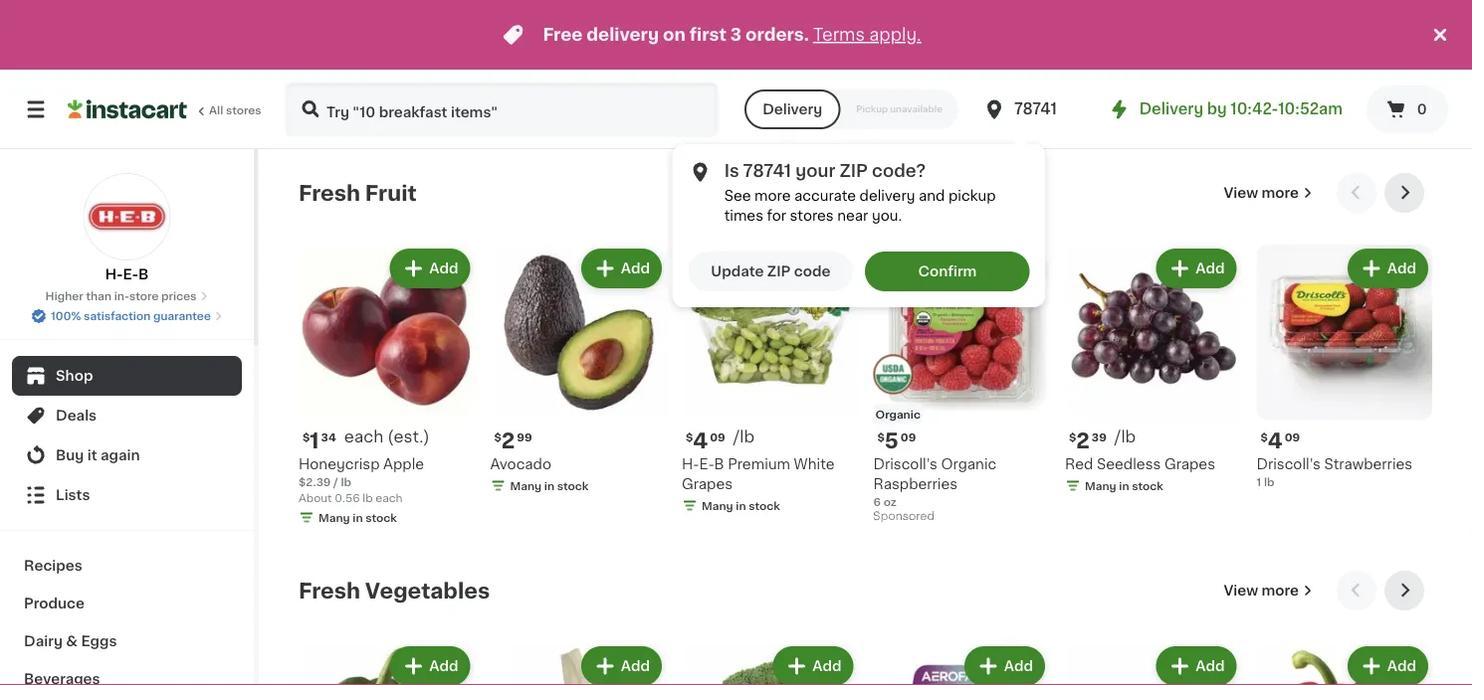 Task type: locate. For each thing, give the bounding box(es) containing it.
$ 2 99
[[494, 431, 532, 452]]

100%
[[51, 311, 81, 322]]

2 horizontal spatial 09
[[1285, 432, 1300, 443]]

0 horizontal spatial b
[[138, 268, 149, 282]]

1 item carousel region from the top
[[299, 173, 1432, 555]]

5 $ from the left
[[1069, 432, 1076, 443]]

e- for h-e-b premium white grapes
[[699, 457, 714, 471]]

0 vertical spatial delivery
[[587, 26, 659, 43]]

2 09 from the left
[[901, 432, 916, 443]]

shop link
[[12, 356, 242, 396]]

fresh down about
[[299, 581, 360, 602]]

grapes inside h-e-b premium white grapes
[[682, 477, 733, 491]]

$ 2 39
[[1069, 431, 1107, 452]]

product group containing 1
[[299, 245, 474, 530]]

4
[[693, 431, 708, 452], [1268, 431, 1283, 452]]

many in stock down seedless
[[1085, 481, 1163, 492]]

$ up h-e-b premium white grapes
[[686, 432, 693, 443]]

many in stock for avocado
[[510, 481, 589, 492]]

1 vertical spatial each
[[376, 493, 403, 504]]

1 vertical spatial view
[[1224, 584, 1258, 598]]

1 view from the top
[[1224, 186, 1258, 200]]

each down apple
[[376, 493, 403, 504]]

1 horizontal spatial zip
[[839, 163, 868, 180]]

add button
[[391, 251, 468, 287], [583, 251, 660, 287], [775, 251, 851, 287], [966, 251, 1043, 287], [1158, 251, 1235, 287], [1349, 251, 1426, 287], [391, 649, 468, 685], [583, 649, 660, 685], [775, 649, 851, 685], [966, 649, 1043, 685], [1158, 649, 1235, 685], [1349, 649, 1426, 685]]

delivery for delivery
[[763, 103, 822, 116]]

delivery inside the limited time offer region
[[587, 26, 659, 43]]

/lb
[[733, 429, 755, 445], [1115, 429, 1136, 445]]

2 horizontal spatial lb
[[1264, 477, 1274, 488]]

1 fresh from the top
[[299, 183, 360, 204]]

e- up higher than in-store prices link
[[123, 268, 138, 282]]

e- left the premium
[[699, 457, 714, 471]]

1 horizontal spatial grapes
[[1164, 457, 1215, 471]]

0 horizontal spatial grapes
[[682, 477, 733, 491]]

0 horizontal spatial 78741
[[743, 163, 791, 180]]

stores right all
[[226, 105, 261, 116]]

0 horizontal spatial e-
[[123, 268, 138, 282]]

$
[[303, 432, 310, 443], [494, 432, 501, 443], [686, 432, 693, 443], [877, 432, 885, 443], [1069, 432, 1076, 443], [1261, 432, 1268, 443]]

1 vertical spatial organic
[[941, 457, 997, 471]]

stores down accurate on the top right of page
[[790, 209, 834, 223]]

delivery inside is 78741 your zip code? see more accurate delivery and pickup times for stores near you.
[[860, 189, 915, 203]]

(est.)
[[387, 429, 430, 445]]

/lb inside $4.09 per pound element
[[733, 429, 755, 445]]

0 horizontal spatial organic
[[875, 409, 921, 420]]

delivery by 10:42-10:52am
[[1139, 102, 1343, 116]]

1 view more button from the top
[[1216, 173, 1321, 213]]

$ inside '$ 5 09'
[[877, 432, 885, 443]]

driscoll's organic raspberries 6 oz
[[873, 457, 997, 508]]

0 horizontal spatial h-
[[105, 268, 123, 282]]

organic up "raspberries"
[[941, 457, 997, 471]]

0 vertical spatial 78741
[[1014, 102, 1057, 116]]

e- inside "h-e-b" "link"
[[123, 268, 138, 282]]

fresh left "fruit"
[[299, 183, 360, 204]]

10:42-
[[1230, 102, 1278, 116]]

1 vertical spatial h-
[[682, 457, 699, 471]]

0 horizontal spatial delivery
[[763, 103, 822, 116]]

0 vertical spatial item carousel region
[[299, 173, 1432, 555]]

1 vertical spatial stores
[[790, 209, 834, 223]]

0 vertical spatial zip
[[839, 163, 868, 180]]

$1.34 each (estimated) element
[[299, 428, 474, 454]]

/lb up the premium
[[733, 429, 755, 445]]

organic inside driscoll's organic raspberries 6 oz
[[941, 457, 997, 471]]

b inside "link"
[[138, 268, 149, 282]]

many
[[510, 481, 542, 492], [1085, 481, 1116, 492], [702, 501, 733, 512], [318, 513, 350, 524]]

1 $ 4 09 from the left
[[686, 431, 725, 452]]

09 up h-e-b premium white grapes
[[710, 432, 725, 443]]

1 vertical spatial delivery
[[860, 189, 915, 203]]

1 vertical spatial 1
[[1257, 477, 1261, 488]]

driscoll's up "raspberries"
[[873, 457, 937, 471]]

1 horizontal spatial 2
[[1076, 431, 1090, 452]]

eggs
[[81, 635, 117, 649]]

lb
[[341, 477, 351, 488], [1264, 477, 1274, 488], [363, 493, 373, 504]]

h-e-b
[[105, 268, 149, 282]]

0 vertical spatial 1
[[310, 431, 319, 452]]

0 vertical spatial h-
[[105, 268, 123, 282]]

1 horizontal spatial e-
[[699, 457, 714, 471]]

in down seedless
[[1119, 481, 1129, 492]]

h-
[[105, 268, 123, 282], [682, 457, 699, 471]]

driscoll's inside driscoll's strawberries 1 lb
[[1257, 457, 1321, 471]]

/lb right 39
[[1115, 429, 1136, 445]]

1 horizontal spatial 78741
[[1014, 102, 1057, 116]]

all stores link
[[68, 82, 263, 137]]

$ left 99
[[494, 432, 501, 443]]

$ up "raspberries"
[[877, 432, 885, 443]]

09 up driscoll's strawberries 1 lb
[[1285, 432, 1300, 443]]

1 /lb from the left
[[733, 429, 755, 445]]

1 horizontal spatial driscoll's
[[1257, 457, 1321, 471]]

2 $ from the left
[[494, 432, 501, 443]]

grapes
[[1164, 457, 1215, 471], [682, 477, 733, 491]]

times
[[724, 209, 763, 223]]

09 right 5
[[901, 432, 916, 443]]

delivery button
[[745, 90, 840, 129]]

it
[[87, 449, 97, 463]]

e-
[[123, 268, 138, 282], [699, 457, 714, 471]]

1 view more from the top
[[1224, 186, 1299, 200]]

0 horizontal spatial /lb
[[733, 429, 755, 445]]

in
[[544, 481, 554, 492], [1119, 481, 1129, 492], [736, 501, 746, 512], [353, 513, 363, 524]]

pickup
[[948, 189, 996, 203]]

0.56
[[335, 493, 360, 504]]

1 horizontal spatial $ 4 09
[[1261, 431, 1300, 452]]

1 horizontal spatial 4
[[1268, 431, 1283, 452]]

1 horizontal spatial organic
[[941, 457, 997, 471]]

instacart logo image
[[68, 98, 187, 121]]

apple
[[383, 457, 424, 471]]

guarantee
[[153, 311, 211, 322]]

/lb inside $2.39 per pound element
[[1115, 429, 1136, 445]]

2 fresh from the top
[[299, 581, 360, 602]]

view more
[[1224, 186, 1299, 200], [1224, 584, 1299, 598]]

0 horizontal spatial driscoll's
[[873, 457, 937, 471]]

1 vertical spatial grapes
[[682, 477, 733, 491]]

$ left 39
[[1069, 432, 1076, 443]]

e- inside h-e-b premium white grapes
[[699, 457, 714, 471]]

driscoll's inside driscoll's organic raspberries 6 oz
[[873, 457, 937, 471]]

0 horizontal spatial lb
[[341, 477, 351, 488]]

view more for fruit
[[1224, 186, 1299, 200]]

oz
[[883, 497, 897, 508]]

1 2 from the left
[[501, 431, 515, 452]]

/lb for 2
[[1115, 429, 1136, 445]]

b for h-e-b premium white grapes
[[714, 457, 724, 471]]

view more button for fresh fruit
[[1216, 173, 1321, 213]]

in down avocado
[[544, 481, 554, 492]]

0 horizontal spatial 4
[[693, 431, 708, 452]]

view for fresh vegetables
[[1224, 584, 1258, 598]]

driscoll's left strawberries at the right bottom of page
[[1257, 457, 1321, 471]]

09 inside '$ 5 09'
[[901, 432, 916, 443]]

0 vertical spatial e-
[[123, 268, 138, 282]]

1 vertical spatial item carousel region
[[299, 571, 1432, 686]]

b up "store"
[[138, 268, 149, 282]]

limited time offer region
[[0, 0, 1428, 70]]

sponsored badge image
[[873, 512, 934, 523]]

h- left the premium
[[682, 457, 699, 471]]

many in stock for h-e-b premium white grapes
[[702, 501, 780, 512]]

3 09 from the left
[[1285, 432, 1300, 443]]

1 horizontal spatial 1
[[1257, 477, 1261, 488]]

update zip code
[[711, 265, 830, 279]]

free
[[543, 26, 583, 43]]

1 driscoll's from the left
[[873, 457, 937, 471]]

1 vertical spatial 78741
[[743, 163, 791, 180]]

e- for h-e-b
[[123, 268, 138, 282]]

service type group
[[745, 90, 958, 129]]

delivery up the your
[[763, 103, 822, 116]]

fresh for fresh fruit
[[299, 183, 360, 204]]

higher than in-store prices link
[[45, 289, 208, 305]]

more for fresh fruit
[[1262, 186, 1299, 200]]

item carousel region
[[299, 173, 1432, 555], [299, 571, 1432, 686]]

1 vertical spatial fresh
[[299, 581, 360, 602]]

delivery left by
[[1139, 102, 1203, 116]]

2 2 from the left
[[1076, 431, 1090, 452]]

2 view from the top
[[1224, 584, 1258, 598]]

store
[[129, 291, 159, 302]]

zip inside popup button
[[767, 265, 791, 279]]

h- up 'higher than in-store prices'
[[105, 268, 123, 282]]

4 $ from the left
[[877, 432, 885, 443]]

$ left 34
[[303, 432, 310, 443]]

view
[[1224, 186, 1258, 200], [1224, 584, 1258, 598]]

1 09 from the left
[[710, 432, 725, 443]]

stores inside is 78741 your zip code? see more accurate delivery and pickup times for stores near you.
[[790, 209, 834, 223]]

add
[[429, 262, 458, 276], [621, 262, 650, 276], [812, 262, 842, 276], [1004, 262, 1033, 276], [1196, 262, 1225, 276], [1387, 262, 1416, 276], [429, 660, 458, 674], [621, 660, 650, 674], [812, 660, 842, 674], [1004, 660, 1033, 674], [1196, 660, 1225, 674], [1387, 660, 1416, 674]]

0 vertical spatial stores
[[226, 105, 261, 116]]

in down h-e-b premium white grapes
[[736, 501, 746, 512]]

0 horizontal spatial delivery
[[587, 26, 659, 43]]

4 up h-e-b premium white grapes
[[693, 431, 708, 452]]

2 item carousel region from the top
[[299, 571, 1432, 686]]

0 horizontal spatial $ 4 09
[[686, 431, 725, 452]]

many down h-e-b premium white grapes
[[702, 501, 733, 512]]

deals
[[56, 409, 97, 423]]

0 vertical spatial organic
[[875, 409, 921, 420]]

1 vertical spatial e-
[[699, 457, 714, 471]]

buy
[[56, 449, 84, 463]]

many in stock down avocado
[[510, 481, 589, 492]]

stock
[[557, 481, 589, 492], [1132, 481, 1163, 492], [749, 501, 780, 512], [366, 513, 397, 524]]

red
[[1065, 457, 1093, 471]]

view more button
[[1216, 173, 1321, 213], [1216, 571, 1321, 611]]

1 horizontal spatial delivery
[[860, 189, 915, 203]]

1 horizontal spatial h-
[[682, 457, 699, 471]]

2 view more from the top
[[1224, 584, 1299, 598]]

code
[[794, 265, 830, 279]]

1 inside product group
[[310, 431, 319, 452]]

1 vertical spatial b
[[714, 457, 724, 471]]

0 vertical spatial b
[[138, 268, 149, 282]]

/lb for 4
[[733, 429, 755, 445]]

0 vertical spatial view
[[1224, 186, 1258, 200]]

zip left code
[[767, 265, 791, 279]]

honeycrisp
[[299, 457, 380, 471]]

see
[[724, 189, 751, 203]]

shop
[[56, 369, 93, 383]]

in for avocado
[[544, 481, 554, 492]]

2 left 99
[[501, 431, 515, 452]]

again
[[101, 449, 140, 463]]

b left the premium
[[714, 457, 724, 471]]

/
[[333, 477, 338, 488]]

1 horizontal spatial delivery
[[1139, 102, 1203, 116]]

$4.09 per pound element
[[682, 428, 857, 454]]

many down avocado
[[510, 481, 542, 492]]

2 left 39
[[1076, 431, 1090, 452]]

0 vertical spatial view more button
[[1216, 173, 1321, 213]]

many in stock
[[510, 481, 589, 492], [1085, 481, 1163, 492], [702, 501, 780, 512], [318, 513, 397, 524]]

zip up accurate on the top right of page
[[839, 163, 868, 180]]

honeycrisp apple $2.39 / lb about 0.56 lb each
[[299, 457, 424, 504]]

produce
[[24, 597, 85, 611]]

white
[[794, 457, 835, 471]]

organic up '$ 5 09'
[[875, 409, 921, 420]]

0 horizontal spatial 09
[[710, 432, 725, 443]]

grapes down $2.39 per pound element
[[1164, 457, 1215, 471]]

zip
[[839, 163, 868, 180], [767, 265, 791, 279]]

1 $ from the left
[[303, 432, 310, 443]]

2 driscoll's from the left
[[1257, 457, 1321, 471]]

78741 button
[[982, 82, 1102, 137]]

1 horizontal spatial /lb
[[1115, 429, 1136, 445]]

fresh
[[299, 183, 360, 204], [299, 581, 360, 602]]

2 for $ 2 99
[[501, 431, 515, 452]]

0 horizontal spatial 2
[[501, 431, 515, 452]]

0 horizontal spatial 1
[[310, 431, 319, 452]]

None search field
[[285, 82, 719, 137]]

$ 4 09
[[686, 431, 725, 452], [1261, 431, 1300, 452]]

4 up driscoll's strawberries 1 lb
[[1268, 431, 1283, 452]]

0 vertical spatial fresh
[[299, 183, 360, 204]]

in-
[[114, 291, 129, 302]]

delivery inside button
[[763, 103, 822, 116]]

each right 34
[[344, 429, 383, 445]]

0 vertical spatial view more
[[1224, 186, 1299, 200]]

1 horizontal spatial 09
[[901, 432, 916, 443]]

$ 4 09 up h-e-b premium white grapes
[[686, 431, 725, 452]]

1 vertical spatial view more
[[1224, 584, 1299, 598]]

&
[[66, 635, 78, 649]]

h- inside h-e-b premium white grapes
[[682, 457, 699, 471]]

0 horizontal spatial zip
[[767, 265, 791, 279]]

2 for $ 2 39
[[1076, 431, 1090, 452]]

delivery
[[1139, 102, 1203, 116], [763, 103, 822, 116]]

$2.39 per pound element
[[1065, 428, 1241, 454]]

0 horizontal spatial stores
[[226, 105, 261, 116]]

delivery up "you."
[[860, 189, 915, 203]]

h- inside "link"
[[105, 268, 123, 282]]

$ 4 09 up driscoll's strawberries 1 lb
[[1261, 431, 1300, 452]]

in down 0.56
[[353, 513, 363, 524]]

2 view more button from the top
[[1216, 571, 1321, 611]]

view more for vegetables
[[1224, 584, 1299, 598]]

product group
[[299, 245, 474, 530], [490, 245, 666, 498], [682, 245, 857, 518], [873, 245, 1049, 528], [1065, 245, 1241, 498], [1257, 245, 1432, 490], [299, 643, 474, 686], [490, 643, 666, 686], [682, 643, 857, 686], [873, 643, 1049, 686], [1065, 643, 1241, 686], [1257, 643, 1432, 686]]

2 /lb from the left
[[1115, 429, 1136, 445]]

1 vertical spatial zip
[[767, 265, 791, 279]]

$ up driscoll's strawberries 1 lb
[[1261, 432, 1268, 443]]

many down red
[[1085, 481, 1116, 492]]

1 horizontal spatial b
[[714, 457, 724, 471]]

delivery left "on"
[[587, 26, 659, 43]]

1 vertical spatial view more button
[[1216, 571, 1321, 611]]

b inside h-e-b premium white grapes
[[714, 457, 724, 471]]

1 horizontal spatial stores
[[790, 209, 834, 223]]

0 vertical spatial each
[[344, 429, 383, 445]]

fresh for fresh vegetables
[[299, 581, 360, 602]]

many in stock down h-e-b premium white grapes
[[702, 501, 780, 512]]

grapes down the premium
[[682, 477, 733, 491]]



Task type: describe. For each thing, give the bounding box(es) containing it.
each (est.)
[[344, 429, 430, 445]]

0 vertical spatial grapes
[[1164, 457, 1215, 471]]

$ 1 34
[[303, 431, 336, 452]]

orders.
[[746, 26, 809, 43]]

many down 0.56
[[318, 513, 350, 524]]

lb inside driscoll's strawberries 1 lb
[[1264, 477, 1274, 488]]

update
[[711, 265, 764, 279]]

dairy
[[24, 635, 63, 649]]

you.
[[872, 209, 902, 223]]

higher
[[45, 291, 83, 302]]

many for red seedless grapes
[[1085, 481, 1116, 492]]

than
[[86, 291, 112, 302]]

satisfaction
[[84, 311, 151, 322]]

$2.39
[[299, 477, 331, 488]]

34
[[321, 432, 336, 443]]

stock for red seedless grapes
[[1132, 481, 1163, 492]]

lists
[[56, 489, 90, 503]]

product group containing 5
[[873, 245, 1049, 528]]

premium
[[728, 457, 790, 471]]

code?
[[872, 163, 926, 180]]

stock for avocado
[[557, 481, 589, 492]]

lists link
[[12, 476, 242, 516]]

10:52am
[[1278, 102, 1343, 116]]

h-e-b logo image
[[83, 173, 171, 261]]

terms
[[813, 26, 865, 43]]

for
[[767, 209, 786, 223]]

0 button
[[1367, 86, 1448, 133]]

many in stock down 0.56
[[318, 513, 397, 524]]

1 horizontal spatial lb
[[363, 493, 373, 504]]

fresh fruit
[[299, 183, 417, 204]]

produce link
[[12, 585, 242, 623]]

fresh vegetables
[[299, 581, 490, 602]]

free delivery on first 3 orders. terms apply.
[[543, 26, 921, 43]]

h-e-b premium white grapes
[[682, 457, 835, 491]]

6 $ from the left
[[1261, 432, 1268, 443]]

100% satisfaction guarantee button
[[31, 305, 223, 324]]

zip inside is 78741 your zip code? see more accurate delivery and pickup times for stores near you.
[[839, 163, 868, 180]]

about
[[299, 493, 332, 504]]

item badge image
[[873, 355, 913, 395]]

many for avocado
[[510, 481, 542, 492]]

many for h-e-b premium white grapes
[[702, 501, 733, 512]]

in for h-e-b premium white grapes
[[736, 501, 746, 512]]

$ 4 09 inside $4.09 per pound element
[[686, 431, 725, 452]]

item carousel region containing fresh vegetables
[[299, 571, 1432, 686]]

strawberries
[[1324, 457, 1413, 471]]

recipes link
[[12, 547, 242, 585]]

78741 inside popup button
[[1014, 102, 1057, 116]]

your
[[795, 163, 835, 180]]

2 4 from the left
[[1268, 431, 1283, 452]]

item carousel region containing fresh fruit
[[299, 173, 1432, 555]]

terms apply. link
[[813, 26, 921, 43]]

view more button for fresh vegetables
[[1216, 571, 1321, 611]]

and
[[919, 189, 945, 203]]

prices
[[161, 291, 197, 302]]

99
[[517, 432, 532, 443]]

$ 5 09
[[877, 431, 916, 452]]

6
[[873, 497, 881, 508]]

fruit
[[365, 183, 417, 204]]

dairy & eggs
[[24, 635, 117, 649]]

vegetables
[[365, 581, 490, 602]]

3 $ from the left
[[686, 432, 693, 443]]

seedless
[[1097, 457, 1161, 471]]

100% satisfaction guarantee
[[51, 311, 211, 322]]

confirm
[[918, 265, 977, 279]]

5
[[885, 431, 899, 452]]

$ inside $ 1 34
[[303, 432, 310, 443]]

driscoll's strawberries 1 lb
[[1257, 457, 1413, 488]]

all stores
[[209, 105, 261, 116]]

09 for driscoll's strawberries
[[1285, 432, 1300, 443]]

h-e-b link
[[83, 173, 171, 285]]

h- for h-e-b
[[105, 268, 123, 282]]

78741 inside is 78741 your zip code? see more accurate delivery and pickup times for stores near you.
[[743, 163, 791, 180]]

accurate
[[794, 189, 856, 203]]

b for h-e-b
[[138, 268, 149, 282]]

on
[[663, 26, 686, 43]]

raspberries
[[873, 477, 958, 491]]

higher than in-store prices
[[45, 291, 197, 302]]

delivery for delivery by 10:42-10:52am
[[1139, 102, 1203, 116]]

red seedless grapes
[[1065, 457, 1215, 471]]

is 78741 your zip code? dialog
[[672, 144, 1046, 308]]

09 for driscoll's organic raspberries
[[901, 432, 916, 443]]

delivery by 10:42-10:52am link
[[1107, 98, 1343, 121]]

many in stock for red seedless grapes
[[1085, 481, 1163, 492]]

view for fresh fruit
[[1224, 186, 1258, 200]]

update zip code button
[[688, 252, 853, 292]]

driscoll's for 5
[[873, 457, 937, 471]]

$ inside $ 2 39
[[1069, 432, 1076, 443]]

each inside honeycrisp apple $2.39 / lb about 0.56 lb each
[[376, 493, 403, 504]]

buy it again link
[[12, 436, 242, 476]]

stock for h-e-b premium white grapes
[[749, 501, 780, 512]]

1 inside driscoll's strawberries 1 lb
[[1257, 477, 1261, 488]]

buy it again
[[56, 449, 140, 463]]

in for red seedless grapes
[[1119, 481, 1129, 492]]

confirm button
[[865, 252, 1030, 292]]

2 $ 4 09 from the left
[[1261, 431, 1300, 452]]

deals link
[[12, 396, 242, 436]]

by
[[1207, 102, 1227, 116]]

Search field
[[287, 84, 717, 135]]

avocado
[[490, 457, 551, 471]]

$ inside $ 2 99
[[494, 432, 501, 443]]

0
[[1417, 103, 1427, 116]]

1 4 from the left
[[693, 431, 708, 452]]

39
[[1092, 432, 1107, 443]]

recipes
[[24, 559, 82, 573]]

near
[[837, 209, 868, 223]]

3
[[730, 26, 742, 43]]

is 78741 your zip code? see more accurate delivery and pickup times for stores near you.
[[724, 163, 996, 223]]

h- for h-e-b premium white grapes
[[682, 457, 699, 471]]

first
[[690, 26, 726, 43]]

in inside product group
[[353, 513, 363, 524]]

all
[[209, 105, 223, 116]]

driscoll's for 4
[[1257, 457, 1321, 471]]

is
[[724, 163, 739, 180]]

more for fresh vegetables
[[1262, 584, 1299, 598]]

more inside is 78741 your zip code? see more accurate delivery and pickup times for stores near you.
[[755, 189, 791, 203]]



Task type: vqa. For each thing, say whether or not it's contained in the screenshot.
1st 4 from left
yes



